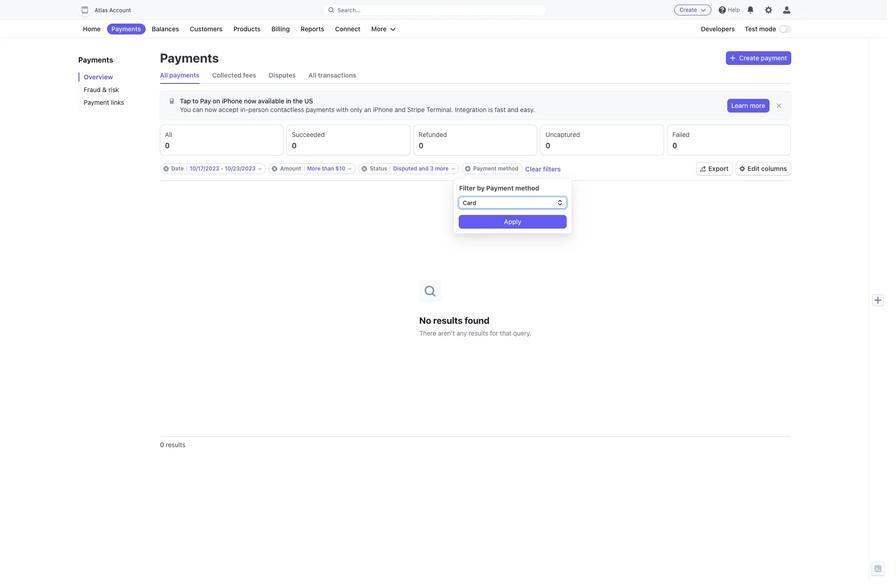Task type: locate. For each thing, give the bounding box(es) containing it.
create
[[680, 6, 697, 13], [739, 54, 759, 62]]

tab list containing all payments
[[160, 67, 791, 84]]

0 vertical spatial payment
[[84, 98, 109, 106]]

edit date image
[[258, 167, 262, 171]]

1 horizontal spatial create
[[739, 54, 759, 62]]

&
[[102, 86, 107, 93]]

apply button
[[459, 216, 566, 228]]

found
[[465, 315, 490, 326]]

with
[[336, 106, 349, 113]]

1 vertical spatial tab list
[[160, 125, 791, 155]]

payment right by
[[486, 184, 514, 192]]

search…
[[338, 7, 361, 13]]

0 vertical spatial more
[[371, 25, 387, 33]]

payments up the overview
[[78, 56, 113, 64]]

and right fast
[[508, 106, 519, 113]]

results for 0
[[166, 441, 185, 449]]

overview
[[84, 73, 113, 81]]

payments up tap on the top left of the page
[[169, 71, 200, 79]]

transactions
[[318, 71, 356, 79]]

1 vertical spatial iphone
[[373, 106, 393, 113]]

failed
[[673, 131, 690, 138]]

query.
[[513, 329, 532, 337]]

the
[[293, 97, 303, 105]]

payments up all payments
[[160, 50, 219, 65]]

risk
[[108, 86, 119, 93]]

0 vertical spatial method
[[498, 165, 519, 172]]

now up in-
[[244, 97, 256, 105]]

clear filters
[[525, 165, 561, 173]]

date
[[171, 165, 184, 172]]

0 horizontal spatial results
[[166, 441, 185, 449]]

tap to pay on iphone now available in the us you can now accept in-person contactless payments with only an iphone and stripe terminal. integration is fast and easy.
[[180, 97, 535, 113]]

filter by payment method
[[459, 184, 539, 192]]

all for 0
[[165, 131, 172, 138]]

us
[[304, 97, 313, 105]]

more left than
[[307, 165, 321, 172]]

fraud & risk
[[84, 86, 119, 93]]

fraud & risk link
[[78, 85, 151, 94]]

iphone
[[222, 97, 242, 105], [373, 106, 393, 113]]

more right the "learn"
[[750, 102, 765, 109]]

0 horizontal spatial more
[[435, 165, 449, 172]]

2 tab list from the top
[[160, 125, 791, 155]]

1 tab list from the top
[[160, 67, 791, 84]]

iphone up accept
[[222, 97, 242, 105]]

1 vertical spatial more
[[307, 165, 321, 172]]

person
[[248, 106, 269, 113]]

0
[[165, 142, 170, 150], [292, 142, 297, 150], [419, 142, 424, 150], [546, 142, 551, 150], [673, 142, 677, 150], [160, 441, 164, 449]]

0 vertical spatial svg image
[[730, 55, 736, 61]]

payments down 'account'
[[111, 25, 141, 33]]

1 horizontal spatial payments
[[306, 106, 335, 113]]

and left 3
[[419, 165, 429, 172]]

than
[[322, 165, 334, 172]]

disputes
[[269, 71, 296, 79]]

clear
[[525, 165, 542, 173]]

payment method
[[473, 165, 519, 172]]

disputed
[[393, 165, 417, 172]]

home link
[[78, 24, 105, 34]]

balances link
[[147, 24, 184, 34]]

0 horizontal spatial payments
[[169, 71, 200, 79]]

1 horizontal spatial and
[[419, 165, 429, 172]]

create inside button
[[680, 6, 697, 13]]

tab list up add payment method icon on the top of the page
[[160, 125, 791, 155]]

1 horizontal spatial more
[[750, 102, 765, 109]]

payments down us
[[306, 106, 335, 113]]

0 vertical spatial results
[[433, 315, 463, 326]]

1 vertical spatial svg image
[[169, 99, 175, 104]]

more button
[[367, 24, 400, 34]]

now down pay
[[205, 106, 217, 113]]

learn
[[732, 102, 748, 109]]

0 for refunded 0
[[419, 142, 424, 150]]

svg image
[[730, 55, 736, 61], [169, 99, 175, 104]]

add payment method image
[[465, 166, 471, 172]]

0 inside uncaptured 0
[[546, 142, 551, 150]]

0 vertical spatial payments
[[169, 71, 200, 79]]

1 vertical spatial results
[[469, 329, 489, 337]]

svg image left create payment
[[730, 55, 736, 61]]

and left stripe
[[395, 106, 406, 113]]

and inside clear filters toolbar
[[419, 165, 429, 172]]

0 horizontal spatial iphone
[[222, 97, 242, 105]]

products link
[[229, 24, 265, 34]]

in
[[286, 97, 291, 105]]

results for no
[[433, 315, 463, 326]]

edit amount image
[[348, 167, 352, 171]]

0 vertical spatial create
[[680, 6, 697, 13]]

create payment
[[739, 54, 787, 62]]

succeeded 0
[[292, 131, 325, 150]]

method up filter by payment method
[[498, 165, 519, 172]]

1 vertical spatial more
[[435, 165, 449, 172]]

1 vertical spatial payment
[[473, 165, 497, 172]]

1 vertical spatial payments
[[306, 106, 335, 113]]

help
[[728, 6, 740, 13]]

all for payments
[[160, 71, 168, 79]]

2 horizontal spatial results
[[469, 329, 489, 337]]

collected
[[212, 71, 241, 79]]

2 horizontal spatial and
[[508, 106, 519, 113]]

more inside button
[[371, 25, 387, 33]]

edit columns button
[[736, 162, 791, 175]]

1 vertical spatial create
[[739, 54, 759, 62]]

1 horizontal spatial now
[[244, 97, 256, 105]]

test
[[745, 25, 758, 33]]

more right 3
[[435, 165, 449, 172]]

aren't
[[438, 329, 455, 337]]

tab list
[[160, 67, 791, 84], [160, 125, 791, 155]]

payments
[[111, 25, 141, 33], [160, 50, 219, 65], [78, 56, 113, 64]]

0 vertical spatial iphone
[[222, 97, 242, 105]]

0 inside all 0
[[165, 142, 170, 150]]

create inside popup button
[[739, 54, 759, 62]]

0 for all 0
[[165, 142, 170, 150]]

method down clear
[[515, 184, 539, 192]]

2 vertical spatial results
[[166, 441, 185, 449]]

only
[[350, 106, 363, 113]]

payments inside tap to pay on iphone now available in the us you can now accept in-person contactless payments with only an iphone and stripe terminal. integration is fast and easy.
[[306, 106, 335, 113]]

learn more link
[[728, 99, 769, 112]]

0 for succeeded 0
[[292, 142, 297, 150]]

create up developers link on the top of page
[[680, 6, 697, 13]]

1 horizontal spatial more
[[371, 25, 387, 33]]

more for more than $10
[[307, 165, 321, 172]]

accept
[[219, 106, 239, 113]]

payment inside clear filters toolbar
[[473, 165, 497, 172]]

0 horizontal spatial and
[[395, 106, 406, 113]]

export button
[[697, 162, 732, 175]]

payment down the 'fraud'
[[84, 98, 109, 106]]

0 inside failed 0
[[673, 142, 677, 150]]

payments
[[169, 71, 200, 79], [306, 106, 335, 113]]

tab list up integration
[[160, 67, 791, 84]]

0 inside succeeded 0
[[292, 142, 297, 150]]

10/23/2023
[[225, 165, 256, 172]]

edit columns
[[748, 165, 787, 172]]

more right connect
[[371, 25, 387, 33]]

developers
[[701, 25, 735, 33]]

create button
[[674, 5, 712, 15]]

iphone right an
[[373, 106, 393, 113]]

0 inside refunded 0
[[419, 142, 424, 150]]

easy.
[[520, 106, 535, 113]]

more inside clear filters toolbar
[[307, 165, 321, 172]]

0 horizontal spatial create
[[680, 6, 697, 13]]

create left payment
[[739, 54, 759, 62]]

remove amount image
[[272, 166, 278, 172]]

Search… text field
[[323, 4, 546, 16]]

pay
[[200, 97, 211, 105]]

svg image left tap on the top left of the page
[[169, 99, 175, 104]]

succeeded
[[292, 131, 325, 138]]

there
[[419, 329, 436, 337]]

filters
[[543, 165, 561, 173]]

0 horizontal spatial now
[[205, 106, 217, 113]]

3
[[430, 165, 434, 172]]

1 horizontal spatial svg image
[[730, 55, 736, 61]]

all
[[160, 71, 168, 79], [309, 71, 316, 79], [165, 131, 172, 138]]

reports link
[[296, 24, 329, 34]]

and
[[395, 106, 406, 113], [508, 106, 519, 113], [419, 165, 429, 172]]

more
[[750, 102, 765, 109], [435, 165, 449, 172]]

remove status image
[[362, 166, 367, 172]]

0 horizontal spatial svg image
[[169, 99, 175, 104]]

billing link
[[267, 24, 294, 34]]

svg image inside create payment popup button
[[730, 55, 736, 61]]

payment right add payment method icon on the top of the page
[[473, 165, 497, 172]]

0 horizontal spatial more
[[307, 165, 321, 172]]

apply
[[504, 218, 522, 226]]

all transactions link
[[309, 67, 356, 84]]

more
[[371, 25, 387, 33], [307, 165, 321, 172]]

contactless
[[270, 106, 304, 113]]

1 horizontal spatial results
[[433, 315, 463, 326]]

0 vertical spatial more
[[750, 102, 765, 109]]

available
[[258, 97, 284, 105]]

now
[[244, 97, 256, 105], [205, 106, 217, 113]]

payment for payment method
[[473, 165, 497, 172]]

can
[[193, 106, 203, 113]]

0 vertical spatial tab list
[[160, 67, 791, 84]]



Task type: vqa. For each thing, say whether or not it's contained in the screenshot.


Task type: describe. For each thing, give the bounding box(es) containing it.
clear filters button
[[525, 165, 561, 173]]

edit
[[748, 165, 760, 172]]

connect link
[[331, 24, 365, 34]]

more for more
[[371, 25, 387, 33]]

0 results
[[160, 441, 185, 449]]

-
[[221, 165, 223, 172]]

fees
[[243, 71, 256, 79]]

0 for uncaptured 0
[[546, 142, 551, 150]]

help button
[[715, 3, 744, 17]]

more inside clear filters toolbar
[[435, 165, 449, 172]]

amount
[[280, 165, 301, 172]]

1 vertical spatial method
[[515, 184, 539, 192]]

atlas account button
[[78, 4, 140, 16]]

create for create payment
[[739, 54, 759, 62]]

filter
[[459, 184, 476, 192]]

customers
[[190, 25, 223, 33]]

refunded
[[419, 131, 447, 138]]

1 horizontal spatial iphone
[[373, 106, 393, 113]]

0 for failed 0
[[673, 142, 677, 150]]

that
[[500, 329, 512, 337]]

payment links
[[84, 98, 124, 106]]

create payment button
[[727, 52, 791, 64]]

uncaptured 0
[[546, 131, 580, 150]]

disputes link
[[269, 67, 296, 84]]

links
[[111, 98, 124, 106]]

method inside clear filters toolbar
[[498, 165, 519, 172]]

tap
[[180, 97, 191, 105]]

for
[[490, 329, 498, 337]]

2 vertical spatial payment
[[486, 184, 514, 192]]

reports
[[301, 25, 324, 33]]

10/17/2023 - 10/23/2023
[[190, 165, 256, 172]]

create for create
[[680, 6, 697, 13]]

all 0
[[165, 131, 172, 150]]

by
[[477, 184, 485, 192]]

developers link
[[697, 24, 740, 34]]

uncaptured
[[546, 131, 580, 138]]

collected fees
[[212, 71, 256, 79]]

clear filters toolbar
[[160, 163, 561, 174]]

disputed and 3 more
[[393, 165, 449, 172]]

terminal.
[[427, 106, 453, 113]]

billing
[[272, 25, 290, 33]]

all for transactions
[[309, 71, 316, 79]]

0 vertical spatial now
[[244, 97, 256, 105]]

no results found there aren't any results for that query.
[[419, 315, 532, 337]]

atlas account
[[95, 7, 131, 14]]

no
[[419, 315, 431, 326]]

all payments link
[[160, 67, 200, 84]]

balances
[[152, 25, 179, 33]]

more inside 'link'
[[750, 102, 765, 109]]

10/17/2023
[[190, 165, 219, 172]]

you
[[180, 106, 191, 113]]

account
[[109, 7, 131, 14]]

integration
[[455, 106, 487, 113]]

1 vertical spatial now
[[205, 106, 217, 113]]

tab list containing 0
[[160, 125, 791, 155]]

edit status image
[[452, 167, 455, 171]]

fraud
[[84, 86, 101, 93]]

customers link
[[185, 24, 227, 34]]

more than $10
[[307, 165, 345, 172]]

to
[[192, 97, 199, 105]]

is
[[488, 106, 493, 113]]

columns
[[761, 165, 787, 172]]

mode
[[759, 25, 776, 33]]

status
[[370, 165, 387, 172]]

remove date image
[[163, 166, 169, 172]]

all payments
[[160, 71, 200, 79]]

stripe
[[407, 106, 425, 113]]

notifications image
[[747, 6, 755, 14]]

failed 0
[[673, 131, 690, 150]]

overview link
[[78, 73, 151, 82]]

payment
[[761, 54, 787, 62]]

export
[[709, 165, 729, 172]]

an
[[364, 106, 371, 113]]

fast
[[495, 106, 506, 113]]

Search… search field
[[323, 4, 546, 16]]

payment for payment links
[[84, 98, 109, 106]]

products
[[233, 25, 261, 33]]

on
[[213, 97, 220, 105]]

atlas
[[95, 7, 108, 14]]

payment links link
[[78, 98, 151, 107]]

all transactions
[[309, 71, 356, 79]]

learn more
[[732, 102, 765, 109]]

any
[[457, 329, 467, 337]]

home
[[83, 25, 101, 33]]

payments link
[[107, 24, 146, 34]]



